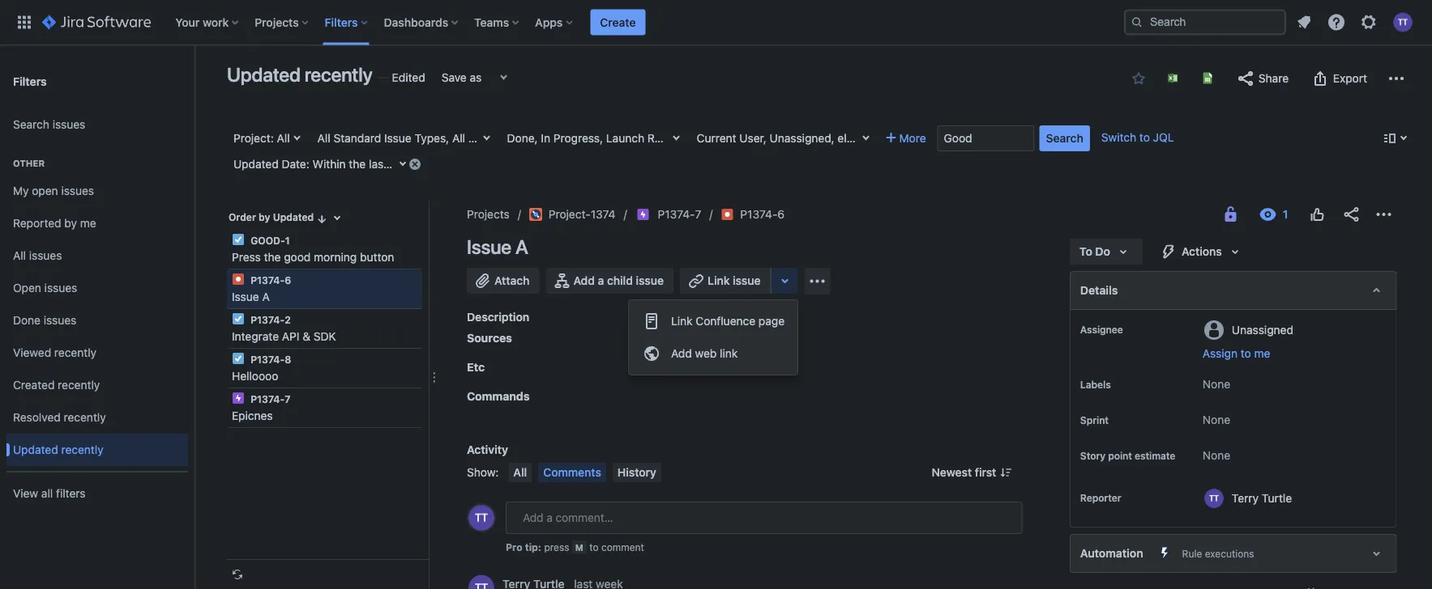 Task type: vqa. For each thing, say whether or not it's contained in the screenshot.
Date:
yes



Task type: locate. For each thing, give the bounding box(es) containing it.
search issues
[[13, 118, 85, 131]]

search button
[[1039, 126, 1090, 152]]

1 horizontal spatial to
[[1139, 131, 1150, 144]]

all right show:
[[513, 466, 527, 480]]

child
[[607, 274, 633, 288]]

1 vertical spatial projects
[[467, 208, 510, 221]]

current
[[697, 132, 736, 145]]

projects left project 1374 icon
[[467, 208, 510, 221]]

1 horizontal spatial filters
[[325, 15, 358, 29]]

good
[[284, 251, 311, 264]]

order
[[229, 212, 256, 223]]

1 horizontal spatial task
[[677, 132, 701, 145]]

by right order
[[259, 212, 270, 223]]

1 horizontal spatial me
[[1254, 347, 1270, 361]]

0 vertical spatial do
[[787, 132, 802, 145]]

1 right last
[[391, 158, 396, 171]]

0 vertical spatial to
[[1139, 131, 1150, 144]]

sidebar navigation image
[[177, 65, 212, 97]]

1 horizontal spatial issue a
[[467, 236, 528, 259]]

by right reported
[[64, 217, 77, 230]]

bug image down press
[[232, 273, 245, 286]]

p1374-7 link
[[658, 205, 701, 224]]

p1374-
[[658, 208, 695, 221], [740, 208, 778, 221], [251, 275, 285, 286], [251, 314, 285, 326], [251, 354, 285, 366], [251, 394, 285, 405]]

me down 'my open issues' 'link'
[[80, 217, 96, 230]]

me for assign to me
[[1254, 347, 1270, 361]]

1 vertical spatial none
[[1202, 414, 1230, 427]]

1 horizontal spatial a
[[515, 236, 528, 259]]

comments
[[543, 466, 601, 480]]

0 vertical spatial the
[[349, 158, 366, 171]]

search left switch
[[1046, 132, 1083, 145]]

comments button
[[538, 464, 606, 483]]

task image up press
[[232, 233, 245, 246]]

0 horizontal spatial task
[[493, 132, 517, 145]]

launch
[[606, 132, 644, 145]]

1 horizontal spatial projects
[[467, 208, 510, 221]]

to up details
[[1079, 245, 1092, 259]]

0 horizontal spatial issue
[[636, 274, 664, 288]]

0 horizontal spatial by
[[64, 217, 77, 230]]

6 down good
[[285, 275, 291, 286]]

p1374- right the 1374
[[658, 208, 695, 221]]

recently for 'viewed recently' link
[[54, 347, 97, 360]]

p1374- up epicnes
[[251, 394, 285, 405]]

help image
[[1327, 13, 1346, 32]]

0 horizontal spatial the
[[264, 251, 281, 264]]

0 vertical spatial add
[[573, 274, 595, 288]]

search for search issues
[[13, 118, 49, 131]]

issues right open
[[61, 184, 94, 198]]

1 horizontal spatial issue
[[733, 274, 761, 288]]

newest
[[932, 466, 972, 480]]

updated recently down resolved recently
[[13, 444, 103, 457]]

assign to me
[[1202, 347, 1270, 361]]

recently down 'viewed recently' link
[[58, 379, 100, 392]]

vote options: no one has voted for this issue yet. image
[[1307, 205, 1327, 224]]

issue left progress,
[[520, 132, 547, 145]]

2 none from the top
[[1202, 414, 1230, 427]]

updated recently down projects popup button
[[227, 63, 373, 86]]

bug image
[[721, 208, 734, 221], [232, 273, 245, 286]]

all inside all button
[[513, 466, 527, 480]]

to
[[1139, 131, 1150, 144], [1240, 347, 1251, 361], [589, 542, 599, 554]]

notifications image
[[1294, 13, 1314, 32]]

6
[[778, 208, 785, 221], [285, 275, 291, 286]]

project:
[[233, 132, 274, 145]]

issue up week
[[384, 132, 411, 145]]

add left web
[[671, 347, 692, 361]]

attach
[[494, 274, 530, 288]]

epic image
[[637, 208, 650, 221], [232, 392, 245, 405]]

0 horizontal spatial a
[[262, 291, 270, 304]]

issues right the open
[[44, 282, 77, 295]]

0 vertical spatial a
[[515, 236, 528, 259]]

confluence
[[696, 315, 755, 328]]

issue a
[[467, 236, 528, 259], [232, 291, 270, 304]]

issue inside button
[[733, 274, 761, 288]]

by inside order by updated link
[[259, 212, 270, 223]]

updated down resolved
[[13, 444, 58, 457]]

order by updated link
[[227, 207, 330, 227]]

search issues link
[[6, 109, 188, 141]]

0 horizontal spatial 1
[[285, 235, 290, 246]]

all inside "other" group
[[13, 249, 26, 263]]

1 horizontal spatial turtle
[[1261, 492, 1292, 505]]

to do button
[[1069, 239, 1142, 265]]

all issues
[[13, 249, 62, 263]]

recently down resolved recently link at the bottom of page
[[61, 444, 103, 457]]

types,
[[415, 132, 449, 145], [550, 132, 585, 145]]

p1374-6 up "link web pages and more" icon
[[740, 208, 785, 221]]

issues up my open issues
[[52, 118, 85, 131]]

search up other
[[13, 118, 49, 131]]

6 up "link web pages and more" icon
[[778, 208, 785, 221]]

1 vertical spatial bug image
[[232, 273, 245, 286]]

turtle right admins,
[[1020, 132, 1050, 145]]

projects right work
[[255, 15, 299, 29]]

link up add web link
[[671, 315, 693, 328]]

add left a
[[573, 274, 595, 288]]

do inside 'dropdown button'
[[787, 132, 802, 145]]

p1374-6
[[740, 208, 785, 221], [248, 275, 291, 286]]

0 horizontal spatial 6
[[285, 275, 291, 286]]

unassigned,
[[770, 132, 834, 145]]

open issues link
[[6, 272, 188, 305]]

7 down 8
[[285, 394, 290, 405]]

to do
[[1079, 245, 1110, 259]]

1 vertical spatial to
[[1079, 245, 1092, 259]]

0 horizontal spatial bug image
[[232, 273, 245, 286]]

1 horizontal spatial terry
[[1231, 492, 1258, 505]]

p1374- up integrate
[[251, 314, 285, 326]]

apps
[[535, 15, 563, 29]]

1 horizontal spatial types,
[[550, 132, 585, 145]]

0 horizontal spatial epic image
[[232, 392, 245, 405]]

me inside button
[[1254, 347, 1270, 361]]

issues up viewed recently
[[44, 314, 76, 327]]

add inside button
[[671, 347, 692, 361]]

search inside search button
[[1046, 132, 1083, 145]]

do up details
[[1095, 245, 1110, 259]]

project: all
[[233, 132, 290, 145]]

assignee pin to top. only you can see pinned fields. image
[[1126, 323, 1139, 336]]

0 vertical spatial p1374-7
[[658, 208, 701, 221]]

all up the open
[[13, 249, 26, 263]]

issues for search issues
[[52, 118, 85, 131]]

0 horizontal spatial link
[[671, 315, 693, 328]]

by for order
[[259, 212, 270, 223]]

0 vertical spatial 6
[[778, 208, 785, 221]]

reported by me link
[[6, 207, 188, 240]]

terry right admins,
[[990, 132, 1017, 145]]

1 task image from the top
[[232, 233, 245, 246]]

link for link issue
[[708, 274, 730, 288]]

0 horizontal spatial 7
[[285, 394, 290, 405]]

7 left the "p1374-6" link at the top
[[695, 208, 701, 221]]

me down the unassigned
[[1254, 347, 1270, 361]]

do right test,
[[787, 132, 802, 145]]

0 horizontal spatial p1374-7
[[248, 394, 290, 405]]

types, up 'remove criteria' image
[[415, 132, 449, 145]]

1 vertical spatial epic image
[[232, 392, 245, 405]]

1 horizontal spatial 7
[[695, 208, 701, 221]]

all button
[[508, 464, 532, 483]]

newest first
[[932, 466, 996, 480]]

morning
[[314, 251, 357, 264]]

issue right child
[[636, 274, 664, 288]]

1 issue from the left
[[636, 274, 664, 288]]

banner
[[0, 0, 1432, 45]]

open in google sheets image
[[1201, 72, 1214, 85]]

issue
[[384, 132, 411, 145], [520, 132, 547, 145], [467, 236, 511, 259], [232, 291, 259, 304]]

the left last
[[349, 158, 366, 171]]

recently down the filters 'popup button'
[[304, 63, 373, 86]]

1 vertical spatial updated recently
[[13, 444, 103, 457]]

recently for updated recently link
[[61, 444, 103, 457]]

point
[[1108, 451, 1132, 462]]

1 horizontal spatial bug image
[[721, 208, 734, 221]]

0 horizontal spatial do
[[787, 132, 802, 145]]

1 horizontal spatial 6
[[778, 208, 785, 221]]

1 horizontal spatial do
[[1095, 245, 1110, 259]]

recently up created recently
[[54, 347, 97, 360]]

0 horizontal spatial me
[[80, 217, 96, 230]]

0 vertical spatial p1374-6
[[740, 208, 785, 221]]

bug,
[[588, 132, 612, 145]]

task
[[493, 132, 517, 145], [677, 132, 701, 145]]

projects inside projects popup button
[[255, 15, 299, 29]]

1 vertical spatial add
[[671, 347, 692, 361]]

0 horizontal spatial types,
[[415, 132, 449, 145]]

etc
[[467, 361, 485, 374]]

0 vertical spatial projects
[[255, 15, 299, 29]]

a up p1374-2
[[262, 291, 270, 304]]

to right "assign"
[[1240, 347, 1251, 361]]

issue down projects link
[[467, 236, 511, 259]]

0 horizontal spatial updated recently
[[13, 444, 103, 457]]

first
[[975, 466, 996, 480]]

0 horizontal spatial to
[[772, 132, 784, 145]]

1 vertical spatial me
[[1254, 347, 1270, 361]]

newest first image
[[1000, 467, 1013, 480]]

appswitcher icon image
[[15, 13, 34, 32]]

tip:
[[525, 542, 541, 554]]

task right story, at the top left of the page
[[677, 132, 701, 145]]

updated inside "other" group
[[13, 444, 58, 457]]

recently for created recently link
[[58, 379, 100, 392]]

to for assign
[[1240, 347, 1251, 361]]

epic image left "p1374-7" link
[[637, 208, 650, 221]]

my open issues
[[13, 184, 94, 198]]

assignee
[[1080, 324, 1123, 336]]

p1374-7 right the 1374
[[658, 208, 701, 221]]

pro tip: press m to comment
[[506, 542, 644, 554]]

task left in
[[493, 132, 517, 145]]

2 horizontal spatial to
[[1240, 347, 1251, 361]]

epic image up epicnes
[[232, 392, 245, 405]]

to left jql
[[1139, 131, 1150, 144]]

0 horizontal spatial search
[[13, 118, 49, 131]]

save
[[441, 71, 467, 84]]

types, right in
[[550, 132, 585, 145]]

1 vertical spatial do
[[1095, 245, 1110, 259]]

0 horizontal spatial p1374-6
[[248, 275, 291, 286]]

open in microsoft excel image
[[1166, 72, 1179, 85]]

0 vertical spatial to
[[772, 132, 784, 145]]

p1374-7 up epicnes
[[248, 394, 290, 405]]

issues for all issues
[[29, 249, 62, 263]]

current user,                                 unassigned,                                 eloisefrancis23,                                 org-admins,                                 terry turtle button
[[690, 126, 1050, 152]]

to inside assign to me button
[[1240, 347, 1251, 361]]

0 vertical spatial filters
[[325, 15, 358, 29]]

link web pages and more image
[[775, 271, 795, 291]]

all for all
[[513, 466, 527, 480]]

p1374- down press
[[251, 275, 285, 286]]

page
[[758, 315, 785, 328]]

issues inside 'open issues' link
[[44, 282, 77, 295]]

created
[[13, 379, 55, 392]]

search inside search issues link
[[13, 118, 49, 131]]

1 horizontal spatial the
[[349, 158, 366, 171]]

to right "m"
[[589, 542, 599, 554]]

eloisefrancis23,
[[838, 132, 920, 145]]

0 horizontal spatial issue a
[[232, 291, 270, 304]]

1 vertical spatial 1
[[285, 235, 290, 246]]

the down good-1 at the top of page
[[264, 251, 281, 264]]

1 horizontal spatial epic image
[[637, 208, 650, 221]]

bug image left the "p1374-6" link at the top
[[721, 208, 734, 221]]

1 horizontal spatial to
[[1079, 245, 1092, 259]]

1 none from the top
[[1202, 378, 1230, 391]]

reported
[[13, 217, 61, 230]]

p1374- for issue a
[[251, 275, 285, 286]]

all for all standard issue types,                                 all sub-task issue types,                                 bug,                                 epic,                                 story,                                 task
[[317, 132, 330, 145]]

jira software image
[[42, 13, 151, 32], [42, 13, 151, 32]]

updated recently inside "other" group
[[13, 444, 103, 457]]

task image up helloooo
[[232, 353, 245, 366]]

last
[[369, 158, 387, 171]]

to for switch
[[1139, 131, 1150, 144]]

recently for resolved recently link at the bottom of page
[[64, 411, 106, 425]]

pro
[[506, 542, 522, 554]]

to inside dropdown button
[[1079, 245, 1092, 259]]

1 vertical spatial task image
[[232, 353, 245, 366]]

p1374- for epicnes
[[251, 394, 285, 405]]

p1374- up helloooo
[[251, 354, 285, 366]]

filters right projects popup button
[[325, 15, 358, 29]]

0 horizontal spatial terry
[[990, 132, 1017, 145]]

teams
[[474, 15, 509, 29]]

search image
[[1131, 16, 1144, 29]]

0 vertical spatial me
[[80, 217, 96, 230]]

view all filters link
[[6, 478, 188, 511]]

progress,
[[553, 132, 603, 145]]

me
[[80, 217, 96, 230], [1254, 347, 1270, 361]]

order by updated
[[229, 212, 314, 223]]

profile image of terry turtle image
[[468, 506, 494, 532]]

menu bar
[[505, 464, 664, 483]]

small image
[[315, 213, 328, 226]]

integrate api & sdk
[[232, 330, 336, 344]]

1 horizontal spatial by
[[259, 212, 270, 223]]

filters up search issues
[[13, 74, 47, 88]]

issue left "link web pages and more" icon
[[733, 274, 761, 288]]

issues inside search issues link
[[52, 118, 85, 131]]

&
[[303, 330, 310, 344]]

1 vertical spatial link
[[671, 315, 693, 328]]

remove criteria image
[[408, 158, 421, 171]]

issues up open issues
[[29, 249, 62, 263]]

switch
[[1101, 131, 1136, 144]]

1 horizontal spatial search
[[1046, 132, 1083, 145]]

updated
[[227, 63, 300, 86], [233, 158, 279, 171], [273, 212, 314, 223], [13, 444, 58, 457]]

0 vertical spatial task image
[[232, 233, 245, 246]]

add app image
[[808, 272, 827, 291]]

1 up good
[[285, 235, 290, 246]]

a
[[515, 236, 528, 259], [262, 291, 270, 304]]

1 vertical spatial to
[[1240, 347, 1251, 361]]

0 vertical spatial updated recently
[[227, 63, 373, 86]]

story,
[[644, 132, 674, 145]]

automation element
[[1069, 535, 1396, 574]]

0 horizontal spatial turtle
[[1020, 132, 1050, 145]]

0 vertical spatial terry
[[990, 132, 1017, 145]]

1 horizontal spatial link
[[708, 274, 730, 288]]

filters inside 'popup button'
[[325, 15, 358, 29]]

link confluence page button
[[629, 306, 798, 338]]

commands
[[467, 390, 530, 404]]

story
[[1080, 451, 1105, 462]]

0 horizontal spatial add
[[573, 274, 595, 288]]

p1374- left copy link to issue icon at the top of page
[[740, 208, 778, 221]]

0 vertical spatial none
[[1202, 378, 1230, 391]]

issues inside the all issues link
[[29, 249, 62, 263]]

to right test,
[[772, 132, 784, 145]]

actions
[[1181, 245, 1222, 259]]

turtle
[[1020, 132, 1050, 145], [1261, 492, 1292, 505]]

0 vertical spatial 1
[[391, 158, 396, 171]]

p1374-6 link
[[740, 205, 785, 224]]

labels
[[1080, 379, 1111, 391]]

all up within
[[317, 132, 330, 145]]

by
[[259, 212, 270, 223], [64, 217, 77, 230]]

terry inside dropdown button
[[990, 132, 1017, 145]]

group
[[629, 301, 798, 375]]

comment
[[601, 542, 644, 554]]

1 vertical spatial turtle
[[1261, 492, 1292, 505]]

recently
[[304, 63, 373, 86], [54, 347, 97, 360], [58, 379, 100, 392], [64, 411, 106, 425], [61, 444, 103, 457]]

updated down project:
[[233, 158, 279, 171]]

p1374-6 down press
[[248, 275, 291, 286]]

terry
[[990, 132, 1017, 145], [1231, 492, 1258, 505]]

updated recently
[[227, 63, 373, 86], [13, 444, 103, 457]]

1 horizontal spatial add
[[671, 347, 692, 361]]

epic,
[[615, 132, 641, 145]]

recently down created recently link
[[64, 411, 106, 425]]

link up link confluence page button
[[708, 274, 730, 288]]

2 issue from the left
[[733, 274, 761, 288]]

integrate
[[232, 330, 279, 344]]

helloooo
[[232, 370, 278, 383]]

task image
[[232, 233, 245, 246], [232, 353, 245, 366]]

issues inside the done issues link
[[44, 314, 76, 327]]

2 vertical spatial none
[[1202, 449, 1230, 463]]

rule
[[1182, 549, 1202, 560]]

ready,
[[647, 132, 682, 145]]

1 vertical spatial p1374-7
[[248, 394, 290, 405]]

issue a up task icon
[[232, 291, 270, 304]]

2 vertical spatial to
[[589, 542, 599, 554]]

terry up automation element
[[1231, 492, 1258, 505]]

0 vertical spatial turtle
[[1020, 132, 1050, 145]]

turtle up automation element
[[1261, 492, 1292, 505]]

task image for press the good morning button
[[232, 233, 245, 246]]

0 horizontal spatial projects
[[255, 15, 299, 29]]

by inside reported by me link
[[64, 217, 77, 230]]

2 task image from the top
[[232, 353, 245, 366]]

1 vertical spatial terry
[[1231, 492, 1258, 505]]

reported by me
[[13, 217, 96, 230]]

issue a down projects link
[[467, 236, 528, 259]]

filters
[[56, 488, 86, 501]]

do
[[787, 132, 802, 145], [1095, 245, 1110, 259]]

small image
[[1132, 72, 1145, 85]]

add inside 'button'
[[573, 274, 595, 288]]

me inside "other" group
[[80, 217, 96, 230]]

1 vertical spatial p1374-6
[[248, 275, 291, 286]]

a up attach
[[515, 236, 528, 259]]

0 vertical spatial link
[[708, 274, 730, 288]]

0 vertical spatial 7
[[695, 208, 701, 221]]

0 horizontal spatial filters
[[13, 74, 47, 88]]



Task type: describe. For each thing, give the bounding box(es) containing it.
epicnes
[[232, 410, 273, 423]]

1 horizontal spatial p1374-7
[[658, 208, 701, 221]]

add a child issue button
[[546, 268, 673, 294]]

link confluence page
[[671, 315, 785, 328]]

more
[[899, 132, 926, 145]]

open
[[32, 184, 58, 198]]

description
[[467, 311, 529, 324]]

created recently link
[[6, 370, 188, 402]]

to inside 'dropdown button'
[[772, 132, 784, 145]]

show:
[[467, 466, 499, 480]]

standard
[[333, 132, 381, 145]]

other group
[[6, 141, 188, 472]]

all up date:
[[277, 132, 290, 145]]

button
[[360, 251, 394, 264]]

open issues
[[13, 282, 77, 295]]

edited
[[392, 71, 425, 84]]

reporter
[[1080, 493, 1121, 504]]

2 types, from the left
[[550, 132, 585, 145]]

dashboards button
[[379, 9, 464, 35]]

turtle inside dropdown button
[[1020, 132, 1050, 145]]

1 horizontal spatial updated recently
[[227, 63, 373, 86]]

none for sprint
[[1202, 414, 1230, 427]]

p1374-2
[[248, 314, 291, 326]]

1 types, from the left
[[415, 132, 449, 145]]

open
[[13, 282, 41, 295]]

projects for projects popup button
[[255, 15, 299, 29]]

created recently
[[13, 379, 100, 392]]

issue inside 'button'
[[636, 274, 664, 288]]

1374
[[591, 208, 616, 221]]

view
[[13, 488, 38, 501]]

current user,                                 unassigned,                                 eloisefrancis23,                                 org-admins,                                 terry turtle
[[697, 132, 1050, 145]]

your
[[175, 15, 200, 29]]

1 horizontal spatial p1374-6
[[740, 208, 785, 221]]

web
[[695, 347, 717, 361]]

Add a comment… field
[[506, 502, 1022, 535]]

all for all issues
[[13, 249, 26, 263]]

task image for helloooo
[[232, 353, 245, 366]]

sprint
[[1080, 415, 1108, 426]]

viewed
[[13, 347, 51, 360]]

share link
[[1228, 66, 1297, 92]]

issues for done issues
[[44, 314, 76, 327]]

1 vertical spatial 7
[[285, 394, 290, 405]]

good-1
[[248, 235, 290, 246]]

group containing link confluence page
[[629, 301, 798, 375]]

none for labels
[[1202, 378, 1230, 391]]

create button
[[590, 9, 645, 35]]

activity
[[467, 444, 508, 457]]

launched,
[[685, 132, 740, 145]]

menu bar containing all
[[505, 464, 664, 483]]

done
[[13, 314, 41, 327]]

issue up task icon
[[232, 291, 259, 304]]

history
[[617, 466, 656, 480]]

resolved
[[13, 411, 61, 425]]

projects button
[[250, 9, 315, 35]]

resolved recently
[[13, 411, 106, 425]]

admins,
[[946, 132, 987, 145]]

0 vertical spatial issue a
[[467, 236, 528, 259]]

1 task from the left
[[493, 132, 517, 145]]

view all filters
[[13, 488, 86, 501]]

add web link button
[[629, 338, 798, 370]]

0 vertical spatial bug image
[[721, 208, 734, 221]]

share
[[1258, 72, 1289, 85]]

Search field
[[1124, 9, 1286, 35]]

unassigned
[[1231, 323, 1293, 337]]

automation
[[1080, 547, 1143, 561]]

1 vertical spatial a
[[262, 291, 270, 304]]

story point estimate
[[1080, 451, 1175, 462]]

history button
[[613, 464, 661, 483]]

share image
[[1341, 205, 1361, 224]]

by for reported
[[64, 217, 77, 230]]

issues for open issues
[[44, 282, 77, 295]]

sources
[[467, 332, 512, 345]]

Search issues using keywords text field
[[937, 126, 1035, 152]]

3 none from the top
[[1202, 449, 1230, 463]]

resolved recently link
[[6, 402, 188, 434]]

in
[[541, 132, 550, 145]]

do inside dropdown button
[[1095, 245, 1110, 259]]

create
[[600, 15, 636, 29]]

test,
[[743, 132, 768, 145]]

settings image
[[1359, 13, 1379, 32]]

dashboards
[[384, 15, 448, 29]]

done,                                 in progress,                                 launch ready,                                 launched,                                 test,                                 to do button
[[501, 126, 802, 152]]

reporter pin to top. only you can see pinned fields. image
[[1124, 492, 1137, 505]]

banner containing your work
[[0, 0, 1432, 45]]

projects link
[[467, 205, 510, 224]]

me for reported by me
[[80, 217, 96, 230]]

actions button
[[1149, 239, 1254, 265]]

1 vertical spatial issue a
[[232, 291, 270, 304]]

apps button
[[530, 9, 579, 35]]

date:
[[282, 158, 309, 171]]

m
[[575, 543, 583, 554]]

1 vertical spatial filters
[[13, 74, 47, 88]]

1 horizontal spatial 1
[[391, 158, 396, 171]]

0 horizontal spatial to
[[589, 542, 599, 554]]

all left sub-
[[452, 132, 465, 145]]

projects for projects link
[[467, 208, 510, 221]]

your profile and settings image
[[1393, 13, 1413, 32]]

all issues link
[[6, 240, 188, 272]]

user,
[[739, 132, 767, 145]]

p1374- for integrate api & sdk
[[251, 314, 285, 326]]

2 task from the left
[[677, 132, 701, 145]]

a
[[598, 274, 604, 288]]

link for link confluence page
[[671, 315, 693, 328]]

sub-
[[468, 132, 493, 145]]

org-
[[923, 132, 946, 145]]

export button
[[1302, 66, 1375, 92]]

updated left small icon
[[273, 212, 314, 223]]

details element
[[1069, 271, 1396, 310]]

as
[[470, 71, 482, 84]]

save as button
[[433, 65, 490, 91]]

attach button
[[467, 268, 539, 294]]

1 vertical spatial 6
[[285, 275, 291, 286]]

story point estimate pin to top. only you can see pinned fields. image
[[1096, 463, 1109, 476]]

updated down projects popup button
[[227, 63, 300, 86]]

issues inside 'my open issues' 'link'
[[61, 184, 94, 198]]

good-
[[251, 235, 285, 246]]

viewed recently
[[13, 347, 97, 360]]

press the good morning button
[[232, 251, 394, 264]]

p1374- for helloooo
[[251, 354, 285, 366]]

1 vertical spatial the
[[264, 251, 281, 264]]

0 vertical spatial epic image
[[637, 208, 650, 221]]

api
[[282, 330, 299, 344]]

filters button
[[320, 9, 374, 35]]

terry turtle
[[1231, 492, 1292, 505]]

actions image
[[1374, 205, 1393, 224]]

all
[[41, 488, 53, 501]]

my
[[13, 184, 29, 198]]

primary element
[[10, 0, 1124, 45]]

add for add a child issue
[[573, 274, 595, 288]]

copy link to issue image
[[781, 207, 794, 220]]

week
[[399, 158, 426, 171]]

search for search
[[1046, 132, 1083, 145]]

project-
[[548, 208, 591, 221]]

task image
[[232, 313, 245, 326]]

viewed recently link
[[6, 337, 188, 370]]

newest first button
[[922, 464, 1022, 483]]

other
[[13, 158, 45, 169]]

add for add web link
[[671, 347, 692, 361]]

project 1374 image
[[529, 208, 542, 221]]



